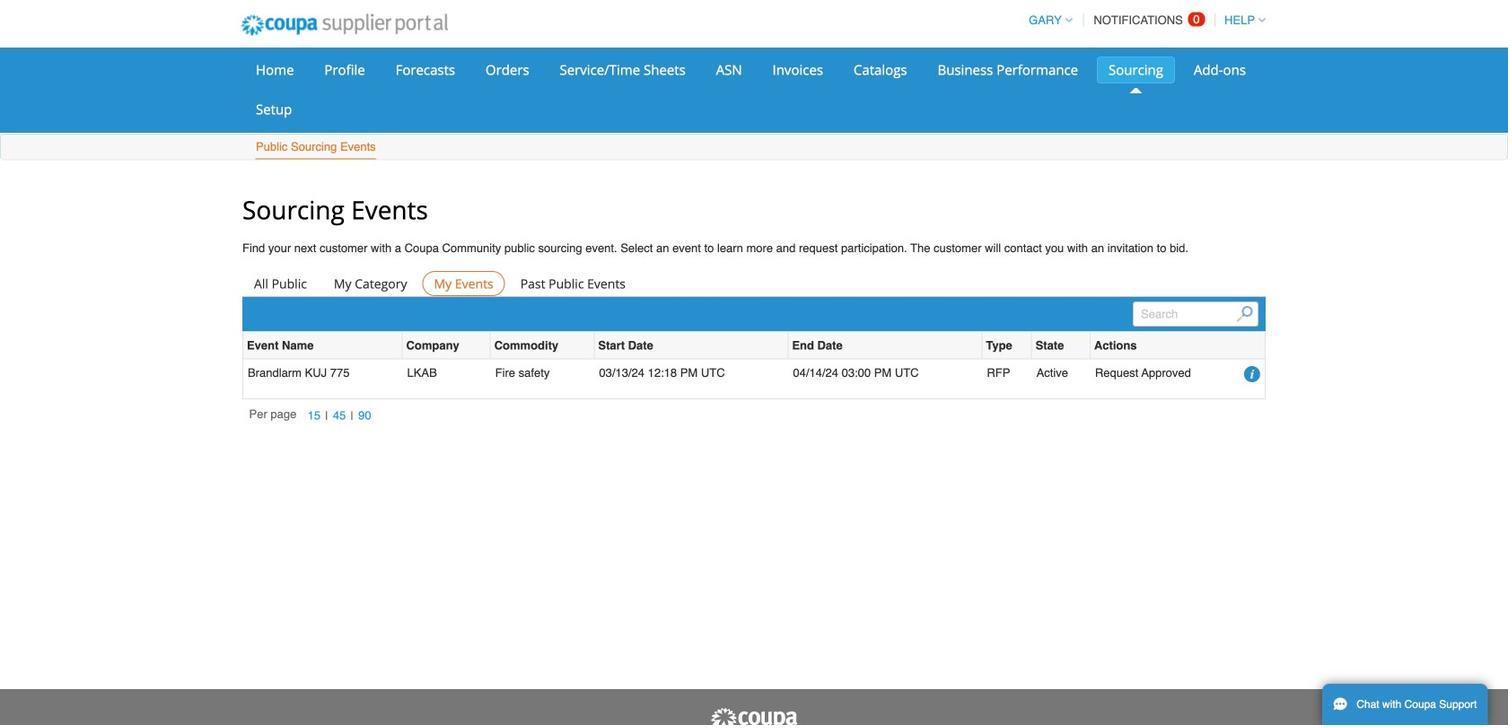 Task type: vqa. For each thing, say whether or not it's contained in the screenshot.
The Environmental, Social, Governance & Diversity
no



Task type: locate. For each thing, give the bounding box(es) containing it.
0 horizontal spatial coupa supplier portal image
[[229, 3, 460, 48]]

tab list
[[242, 271, 1266, 296]]

navigation
[[1021, 3, 1266, 38], [249, 406, 376, 426]]

0 vertical spatial coupa supplier portal image
[[229, 3, 460, 48]]

0 horizontal spatial navigation
[[249, 406, 376, 426]]

0 vertical spatial navigation
[[1021, 3, 1266, 38]]

1 vertical spatial navigation
[[249, 406, 376, 426]]

coupa supplier portal image
[[229, 3, 460, 48], [709, 707, 799, 725]]

1 horizontal spatial coupa supplier portal image
[[709, 707, 799, 725]]

1 vertical spatial coupa supplier portal image
[[709, 707, 799, 725]]



Task type: describe. For each thing, give the bounding box(es) containing it.
1 horizontal spatial navigation
[[1021, 3, 1266, 38]]

Search text field
[[1133, 301, 1259, 327]]

search image
[[1237, 306, 1253, 322]]



